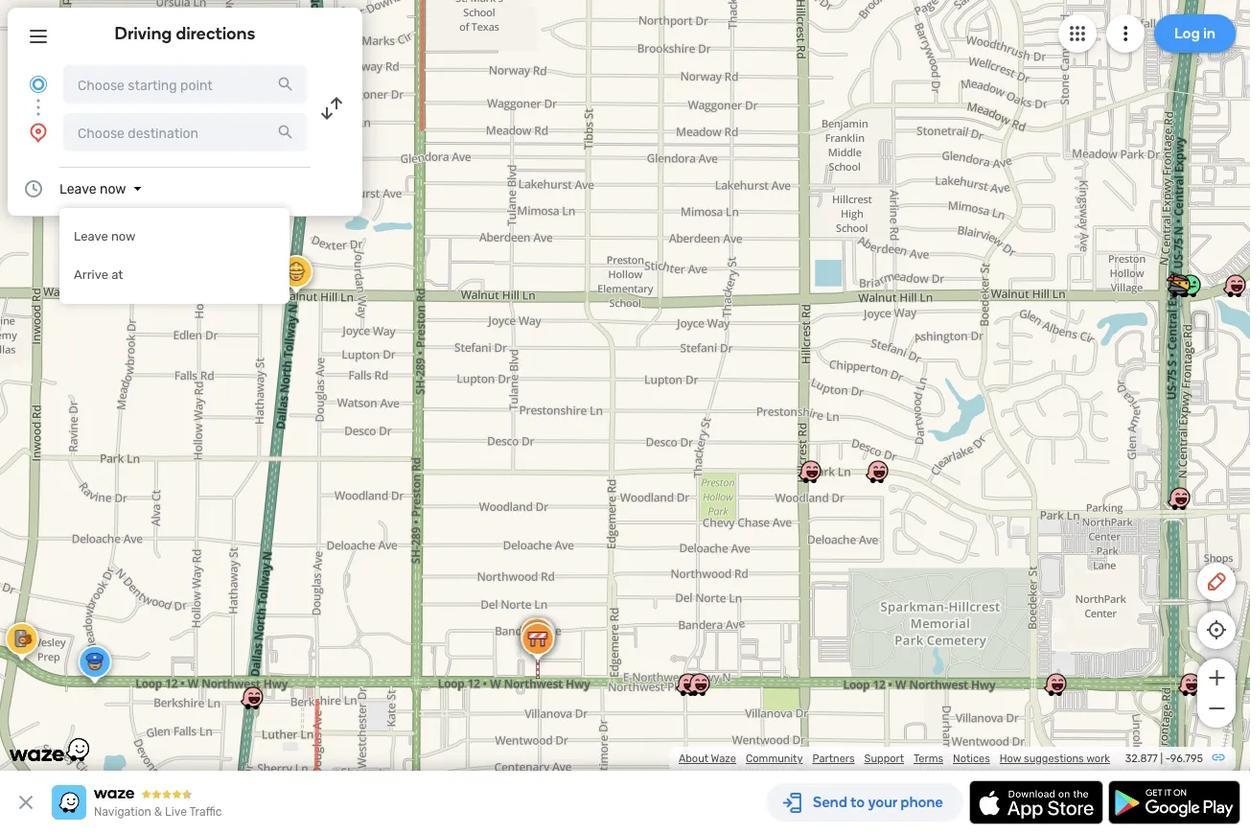 Task type: describe. For each thing, give the bounding box(es) containing it.
current location image
[[27, 73, 50, 96]]

about waze community partners support terms notices how suggestions work
[[679, 752, 1111, 765]]

|
[[1161, 752, 1163, 765]]

community
[[746, 752, 803, 765]]

Choose destination text field
[[63, 113, 307, 152]]

driving
[[115, 23, 172, 44]]

Choose starting point text field
[[63, 65, 307, 104]]

notices link
[[953, 752, 991, 765]]

driving directions
[[115, 23, 256, 44]]

&
[[154, 806, 162, 819]]

zoom out image
[[1205, 697, 1229, 720]]

link image
[[1211, 750, 1227, 765]]

live
[[165, 806, 187, 819]]

leave inside option
[[74, 229, 108, 244]]

x image
[[14, 791, 37, 814]]

location image
[[27, 121, 50, 144]]

waze
[[711, 752, 737, 765]]

32.877 | -96.795
[[1126, 752, 1204, 765]]

how suggestions work link
[[1000, 752, 1111, 765]]

at
[[111, 268, 123, 282]]

notices
[[953, 752, 991, 765]]



Task type: vqa. For each thing, say whether or not it's contained in the screenshot.
Raleigh,
no



Task type: locate. For each thing, give the bounding box(es) containing it.
about waze link
[[679, 752, 737, 765]]

now up at
[[111, 229, 136, 244]]

arrive
[[74, 268, 108, 282]]

0 vertical spatial leave
[[59, 181, 96, 197]]

leave up arrive
[[74, 229, 108, 244]]

1 vertical spatial leave
[[74, 229, 108, 244]]

-
[[1166, 752, 1171, 765]]

navigation & live traffic
[[94, 806, 222, 819]]

how
[[1000, 752, 1022, 765]]

arrive at
[[74, 268, 123, 282]]

partners
[[813, 752, 855, 765]]

now
[[100, 181, 126, 197], [111, 229, 136, 244]]

terms
[[914, 752, 944, 765]]

arrive at option
[[59, 256, 290, 294]]

32.877
[[1126, 752, 1158, 765]]

about
[[679, 752, 709, 765]]

leave now up arrive at
[[74, 229, 136, 244]]

leave now inside option
[[74, 229, 136, 244]]

0 vertical spatial leave now
[[59, 181, 126, 197]]

zoom in image
[[1205, 667, 1229, 690]]

leave now option
[[59, 218, 290, 256]]

1 vertical spatial leave now
[[74, 229, 136, 244]]

support link
[[865, 752, 904, 765]]

directions
[[176, 23, 256, 44]]

now inside option
[[111, 229, 136, 244]]

support
[[865, 752, 904, 765]]

leave now
[[59, 181, 126, 197], [74, 229, 136, 244]]

leave right the clock icon
[[59, 181, 96, 197]]

pencil image
[[1206, 571, 1229, 594]]

clock image
[[22, 177, 45, 200]]

0 vertical spatial now
[[100, 181, 126, 197]]

now up leave now option
[[100, 181, 126, 197]]

partners link
[[813, 752, 855, 765]]

leave now right the clock icon
[[59, 181, 126, 197]]

suggestions
[[1024, 752, 1085, 765]]

1 vertical spatial now
[[111, 229, 136, 244]]

community link
[[746, 752, 803, 765]]

terms link
[[914, 752, 944, 765]]

leave
[[59, 181, 96, 197], [74, 229, 108, 244]]

traffic
[[189, 806, 222, 819]]

work
[[1087, 752, 1111, 765]]

navigation
[[94, 806, 151, 819]]

96.795
[[1171, 752, 1204, 765]]



